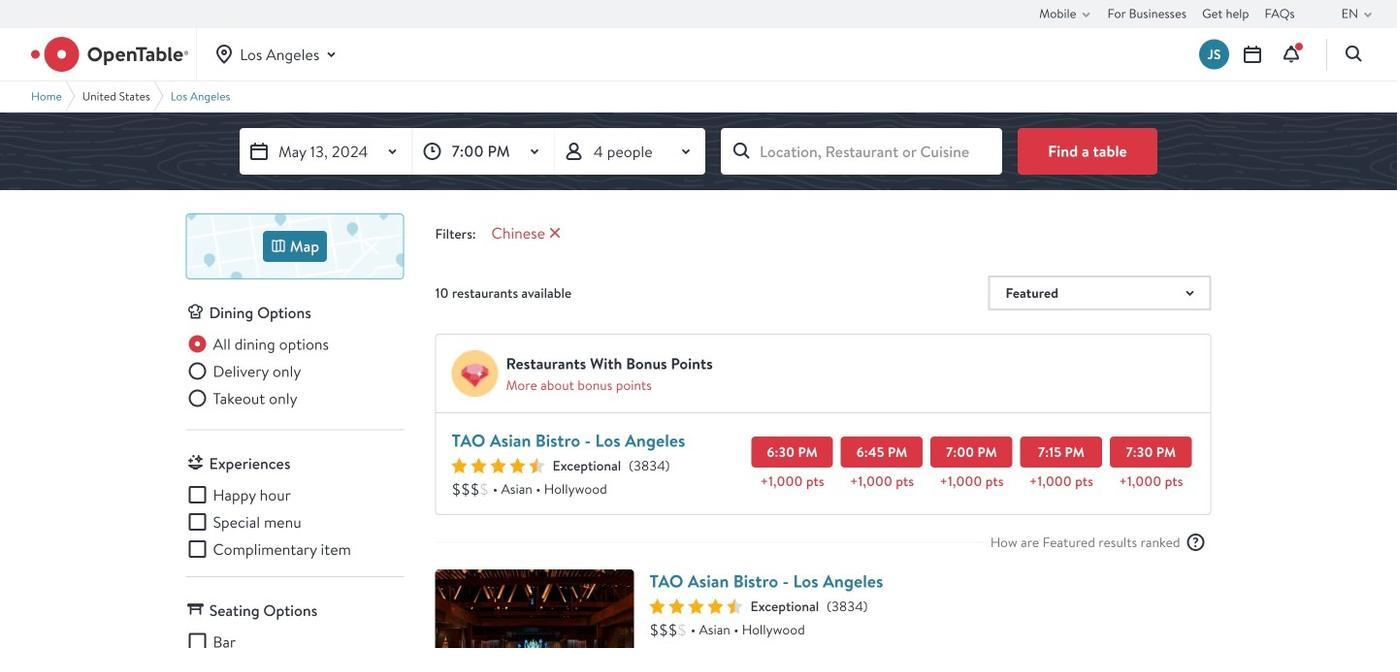 Task type: locate. For each thing, give the bounding box(es) containing it.
0 horizontal spatial 4.6 stars image
[[452, 458, 545, 474]]

1 group from the top
[[186, 332, 404, 414]]

None field
[[721, 128, 1002, 175]]

None radio
[[186, 360, 301, 383], [186, 387, 298, 410], [186, 360, 301, 383], [186, 387, 298, 410]]

opentable logo image
[[31, 37, 188, 72]]

none radio inside group
[[186, 332, 329, 356]]

group
[[186, 332, 404, 414], [186, 483, 404, 561]]

1 vertical spatial group
[[186, 483, 404, 561]]

4.6 stars image
[[452, 458, 545, 474], [650, 599, 743, 614]]

1 horizontal spatial 4.6 stars image
[[650, 599, 743, 614]]

0 vertical spatial group
[[186, 332, 404, 414]]

None radio
[[186, 332, 329, 356]]



Task type: vqa. For each thing, say whether or not it's contained in the screenshot.
radio
yes



Task type: describe. For each thing, give the bounding box(es) containing it.
Please input a Location, Restaurant or Cuisine field
[[721, 128, 1002, 175]]

2 group from the top
[[186, 483, 404, 561]]

1 vertical spatial 4.6 stars image
[[650, 599, 743, 614]]

0 vertical spatial 4.6 stars image
[[452, 458, 545, 474]]

bonus point image
[[452, 350, 498, 397]]



